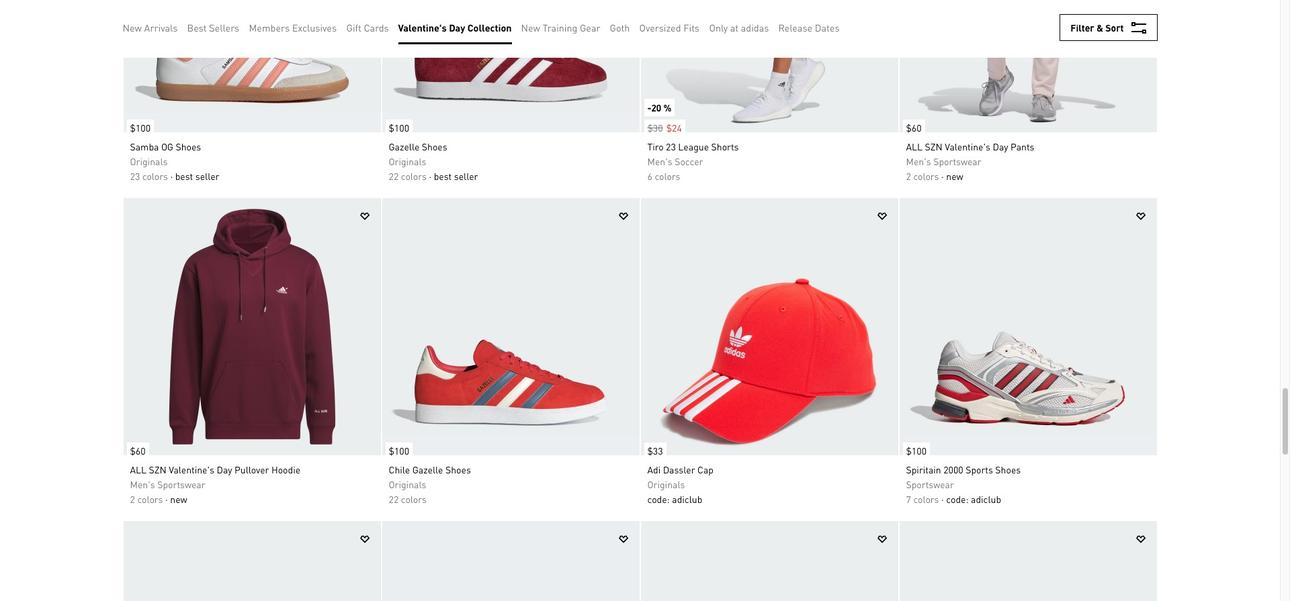 Task type: locate. For each thing, give the bounding box(es) containing it.
1 horizontal spatial men's
[[648, 155, 673, 167]]

0 horizontal spatial adiclub
[[672, 493, 703, 506]]

filter & sort
[[1071, 22, 1124, 34]]

new arrivals link
[[123, 20, 178, 35]]

szn inside all szn valentine's day pullover hoodie men's sportswear 2 colors · new
[[149, 464, 167, 476]]

$30
[[648, 122, 663, 134]]

1 horizontal spatial new
[[521, 22, 540, 34]]

valentine's inside list
[[398, 22, 447, 34]]

1 adiclub from the left
[[672, 493, 703, 506]]

1 new from the left
[[123, 22, 142, 34]]

sort
[[1106, 22, 1124, 34]]

code: inside spiritain 2000 sports shoes sportswear 7 colors · code: adiclub
[[947, 493, 969, 506]]

members exclusives
[[249, 22, 337, 34]]

sportswear inside spiritain 2000 sports shoes sportswear 7 colors · code: adiclub
[[906, 479, 954, 491]]

$60 for the rightmost $60 link
[[906, 122, 922, 134]]

0 vertical spatial 22
[[389, 170, 399, 182]]

day inside all szn valentine's day pullover hoodie men's sportswear 2 colors · new
[[217, 464, 232, 476]]

1 horizontal spatial best
[[434, 170, 452, 182]]

originals
[[130, 155, 168, 167], [389, 155, 426, 167], [389, 479, 426, 491], [648, 479, 685, 491]]

gazelle shoes originals 22 colors · best seller
[[389, 140, 478, 182]]

only at adidas
[[710, 22, 769, 34]]

collection
[[468, 22, 512, 34]]

2 adiclub from the left
[[971, 493, 1002, 506]]

shoes inside "gazelle shoes originals 22 colors · best seller"
[[422, 140, 447, 153]]

$30 $24
[[648, 122, 682, 134]]

sportswear inside all szn valentine's day pullover hoodie men's sportswear 2 colors · new
[[157, 479, 205, 491]]

1 horizontal spatial adiclub
[[971, 493, 1002, 506]]

1 horizontal spatial seller
[[454, 170, 478, 182]]

sports
[[966, 464, 993, 476]]

0 horizontal spatial seller
[[195, 170, 219, 182]]

day left collection
[[449, 22, 465, 34]]

adiclub inside "adi dassler cap originals code: adiclub"
[[672, 493, 703, 506]]

valentine's
[[398, 22, 447, 34], [945, 140, 991, 153], [169, 464, 214, 476]]

$24
[[667, 122, 682, 134]]

training red team issue duffel bag medium image
[[382, 522, 640, 602]]

2 vertical spatial day
[[217, 464, 232, 476]]

code: down "2000"
[[947, 493, 969, 506]]

1 horizontal spatial $60
[[906, 122, 922, 134]]

20
[[652, 102, 662, 114]]

0 vertical spatial all
[[906, 140, 923, 153]]

1 code: from the left
[[648, 493, 670, 506]]

tiro 23 league shorts men's soccer 6 colors
[[648, 140, 739, 182]]

-
[[648, 102, 652, 114]]

valentine's right cards
[[398, 22, 447, 34]]

men's sportswear burgundy all szn valentine's day pullover hoodie image
[[123, 198, 381, 456]]

0 horizontal spatial $60
[[130, 445, 146, 457]]

22
[[389, 170, 399, 182], [389, 493, 399, 506]]

cards
[[364, 22, 389, 34]]

sellers
[[209, 22, 239, 34]]

valentine's inside all szn valentine's day pullover hoodie men's sportswear 2 colors · new
[[169, 464, 214, 476]]

$33
[[648, 445, 663, 457]]

cap
[[698, 464, 714, 476]]

szn inside all szn valentine's day pants men's sportswear 2 colors · new
[[925, 140, 943, 153]]

1 horizontal spatial $60 link
[[900, 113, 925, 136]]

0 vertical spatial day
[[449, 22, 465, 34]]

men's
[[648, 155, 673, 167], [906, 155, 932, 167], [130, 479, 155, 491]]

1 vertical spatial 23
[[130, 170, 140, 182]]

0 vertical spatial 2
[[906, 170, 911, 182]]

&
[[1097, 22, 1104, 34]]

2 horizontal spatial men's
[[906, 155, 932, 167]]

gift cards
[[347, 22, 389, 34]]

valentine's for all szn valentine's day pants men's sportswear 2 colors · new
[[945, 140, 991, 153]]

1 horizontal spatial all
[[906, 140, 923, 153]]

arrivals
[[144, 22, 178, 34]]

$60
[[906, 122, 922, 134], [130, 445, 146, 457]]

originals inside 'chile gazelle shoes originals 22 colors'
[[389, 479, 426, 491]]

23 right tiro
[[666, 140, 676, 153]]

0 horizontal spatial all
[[130, 464, 147, 476]]

day inside list
[[449, 22, 465, 34]]

samba og shoes originals 23 colors · best seller
[[130, 140, 219, 182]]

new
[[947, 170, 964, 182], [170, 493, 187, 506]]

code: down adi
[[648, 493, 670, 506]]

adiclub down dassler
[[672, 493, 703, 506]]

$33 link
[[641, 436, 667, 459]]

0 horizontal spatial best
[[175, 170, 193, 182]]

0 horizontal spatial code:
[[648, 493, 670, 506]]

1 vertical spatial $60 link
[[123, 436, 149, 459]]

$60 link
[[900, 113, 925, 136], [123, 436, 149, 459]]

originals white samba og shoes image
[[123, 0, 381, 132]]

1 horizontal spatial code:
[[947, 493, 969, 506]]

$100 link
[[123, 113, 154, 136], [382, 113, 413, 136], [382, 436, 413, 459], [900, 436, 930, 459]]

gift
[[347, 22, 362, 34]]

day left pullover
[[217, 464, 232, 476]]

1 horizontal spatial valentine's
[[398, 22, 447, 34]]

0 horizontal spatial day
[[217, 464, 232, 476]]

originals inside "adi dassler cap originals code: adiclub"
[[648, 479, 685, 491]]

·
[[170, 170, 173, 182], [429, 170, 432, 182], [942, 170, 944, 182], [165, 493, 168, 506], [942, 493, 944, 506]]

2 inside all szn valentine's day pants men's sportswear 2 colors · new
[[906, 170, 911, 182]]

2 seller from the left
[[454, 170, 478, 182]]

$100 up spiritain
[[906, 445, 927, 457]]

all
[[906, 140, 923, 153], [130, 464, 147, 476]]

0 horizontal spatial 2
[[130, 493, 135, 506]]

code:
[[648, 493, 670, 506], [947, 493, 969, 506]]

list
[[123, 11, 849, 44]]

day left pants
[[993, 140, 1009, 153]]

$60 for the left $60 link
[[130, 445, 146, 457]]

1 vertical spatial gazelle
[[413, 464, 443, 476]]

2 new from the left
[[521, 22, 540, 34]]

colors inside "samba og shoes originals 23 colors · best seller"
[[142, 170, 168, 182]]

valentine's for all szn valentine's day pullover hoodie men's sportswear 2 colors · new
[[169, 464, 214, 476]]

$100
[[130, 122, 151, 134], [389, 122, 409, 134], [389, 445, 409, 457], [906, 445, 927, 457]]

valentine's day collection link
[[398, 20, 512, 35]]

0 horizontal spatial szn
[[149, 464, 167, 476]]

23
[[666, 140, 676, 153], [130, 170, 140, 182]]

1 horizontal spatial 23
[[666, 140, 676, 153]]

dassler
[[663, 464, 695, 476]]

shoes
[[176, 140, 201, 153], [422, 140, 447, 153], [446, 464, 471, 476], [996, 464, 1021, 476]]

new left training
[[521, 22, 540, 34]]

1 vertical spatial valentine's
[[945, 140, 991, 153]]

at
[[731, 22, 739, 34]]

1 seller from the left
[[195, 170, 219, 182]]

originals inside "gazelle shoes originals 22 colors · best seller"
[[389, 155, 426, 167]]

new for new training gear
[[521, 22, 540, 34]]

0 horizontal spatial new
[[170, 493, 187, 506]]

0 vertical spatial $60 link
[[900, 113, 925, 136]]

men's inside all szn valentine's day pullover hoodie men's sportswear 2 colors · new
[[130, 479, 155, 491]]

sportswear inside all szn valentine's day pants men's sportswear 2 colors · new
[[934, 155, 982, 167]]

2 inside all szn valentine's day pullover hoodie men's sportswear 2 colors · new
[[130, 493, 135, 506]]

1 horizontal spatial day
[[449, 22, 465, 34]]

new inside all szn valentine's day pants men's sportswear 2 colors · new
[[947, 170, 964, 182]]

1 horizontal spatial szn
[[925, 140, 943, 153]]

7
[[906, 493, 911, 506]]

0 vertical spatial valentine's
[[398, 22, 447, 34]]

0 horizontal spatial men's
[[130, 479, 155, 491]]

adi
[[648, 464, 661, 476]]

valentine's left pullover
[[169, 464, 214, 476]]

new left arrivals
[[123, 22, 142, 34]]

adiclub down sports
[[971, 493, 1002, 506]]

oversized fits link
[[640, 20, 700, 35]]

day
[[449, 22, 465, 34], [993, 140, 1009, 153], [217, 464, 232, 476]]

0 vertical spatial $60
[[906, 122, 922, 134]]

1 vertical spatial 2
[[130, 493, 135, 506]]

1 vertical spatial day
[[993, 140, 1009, 153]]

$100 link up spiritain
[[900, 436, 930, 459]]

1 horizontal spatial new
[[947, 170, 964, 182]]

1 vertical spatial $60
[[130, 445, 146, 457]]

all inside all szn valentine's day pullover hoodie men's sportswear 2 colors · new
[[130, 464, 147, 476]]

1 horizontal spatial 2
[[906, 170, 911, 182]]

valentine's left pants
[[945, 140, 991, 153]]

new training gear link
[[521, 20, 601, 35]]

0 vertical spatial szn
[[925, 140, 943, 153]]

only
[[710, 22, 728, 34]]

2 best from the left
[[434, 170, 452, 182]]

2 vertical spatial valentine's
[[169, 464, 214, 476]]

1 vertical spatial all
[[130, 464, 147, 476]]

szn for sportswear
[[925, 140, 943, 153]]

23 down the samba
[[130, 170, 140, 182]]

new inside all szn valentine's day pullover hoodie men's sportswear 2 colors · new
[[170, 493, 187, 506]]

all szn valentine's day pants men's sportswear 2 colors · new
[[906, 140, 1035, 182]]

sportswear
[[934, 155, 982, 167], [157, 479, 205, 491], [906, 479, 954, 491]]

$100 link up 'chile'
[[382, 436, 413, 459]]

2 horizontal spatial valentine's
[[945, 140, 991, 153]]

gazelle
[[389, 140, 420, 153], [413, 464, 443, 476]]

pullover
[[235, 464, 269, 476]]

sportswear white spiritain 2000 sports shoes image
[[900, 198, 1157, 456]]

-20 %
[[648, 102, 672, 114]]

1 22 from the top
[[389, 170, 399, 182]]

goth link
[[610, 20, 630, 35]]

all for all szn valentine's day pants
[[906, 140, 923, 153]]

all inside all szn valentine's day pants men's sportswear 2 colors · new
[[906, 140, 923, 153]]

1 vertical spatial szn
[[149, 464, 167, 476]]

2 code: from the left
[[947, 493, 969, 506]]

2 22 from the top
[[389, 493, 399, 506]]

2
[[906, 170, 911, 182], [130, 493, 135, 506]]

shorts
[[712, 140, 739, 153]]

0 vertical spatial 23
[[666, 140, 676, 153]]

tiro
[[648, 140, 664, 153]]

release dates link
[[779, 20, 840, 35]]

day inside all szn valentine's day pants men's sportswear 2 colors · new
[[993, 140, 1009, 153]]

0 horizontal spatial new
[[123, 22, 142, 34]]

seller inside "samba og shoes originals 23 colors · best seller"
[[195, 170, 219, 182]]

gazelle inside "gazelle shoes originals 22 colors · best seller"
[[389, 140, 420, 153]]

league
[[678, 140, 709, 153]]

new training gear
[[521, 22, 601, 34]]

0 horizontal spatial valentine's
[[169, 464, 214, 476]]

0 horizontal spatial 23
[[130, 170, 140, 182]]

colors
[[142, 170, 168, 182], [401, 170, 427, 182], [655, 170, 681, 182], [914, 170, 939, 182], [137, 493, 163, 506], [401, 493, 427, 506], [914, 493, 939, 506]]

adiclub
[[672, 493, 703, 506], [971, 493, 1002, 506]]

best
[[175, 170, 193, 182], [434, 170, 452, 182]]

6
[[648, 170, 653, 182]]

2 horizontal spatial day
[[993, 140, 1009, 153]]

valentine's inside all szn valentine's day pants men's sportswear 2 colors · new
[[945, 140, 991, 153]]

1 vertical spatial new
[[170, 493, 187, 506]]

originals inside "samba og shoes originals 23 colors · best seller"
[[130, 155, 168, 167]]

1 best from the left
[[175, 170, 193, 182]]

seller
[[195, 170, 219, 182], [454, 170, 478, 182]]

0 vertical spatial gazelle
[[389, 140, 420, 153]]

originals red chile gazelle shoes image
[[382, 198, 640, 456]]

$100 link up the samba
[[123, 113, 154, 136]]

1 vertical spatial 22
[[389, 493, 399, 506]]

szn
[[925, 140, 943, 153], [149, 464, 167, 476]]

$100 up 'chile'
[[389, 445, 409, 457]]

0 vertical spatial new
[[947, 170, 964, 182]]

new
[[123, 22, 142, 34], [521, 22, 540, 34]]

all for all szn valentine's day pullover hoodie
[[130, 464, 147, 476]]



Task type: vqa. For each thing, say whether or not it's contained in the screenshot.
THE HERITAGE.
no



Task type: describe. For each thing, give the bounding box(es) containing it.
fits
[[684, 22, 700, 34]]

szn for men's
[[149, 464, 167, 476]]

basketball black dame certified 2 low basketball shoes image
[[641, 522, 898, 602]]

spiritain
[[906, 464, 942, 476]]

22 inside 'chile gazelle shoes originals 22 colors'
[[389, 493, 399, 506]]

dates
[[815, 22, 840, 34]]

all szn valentine's day pullover hoodie men's sportswear 2 colors · new
[[130, 464, 301, 506]]

shoes inside 'chile gazelle shoes originals 22 colors'
[[446, 464, 471, 476]]

men's inside tiro 23 league shorts men's soccer 6 colors
[[648, 155, 673, 167]]

day for all szn valentine's day pants men's sportswear 2 colors · new
[[993, 140, 1009, 153]]

$100 link up "gazelle shoes originals 22 colors · best seller"
[[382, 113, 413, 136]]

· inside "samba og shoes originals 23 colors · best seller"
[[170, 170, 173, 182]]

men's sportswear pink all szn valentine's day pants image
[[900, 0, 1157, 132]]

22 inside "gazelle shoes originals 22 colors · best seller"
[[389, 170, 399, 182]]

exclusives
[[292, 22, 337, 34]]

%
[[664, 102, 672, 114]]

best sellers
[[187, 22, 239, 34]]

adidas
[[741, 22, 769, 34]]

· inside spiritain 2000 sports shoes sportswear 7 colors · code: adiclub
[[942, 493, 944, 506]]

valentine's day collection
[[398, 22, 512, 34]]

$100 up "gazelle shoes originals 22 colors · best seller"
[[389, 122, 409, 134]]

colors inside tiro 23 league shorts men's soccer 6 colors
[[655, 170, 681, 182]]

best sellers link
[[187, 20, 239, 35]]

samba
[[130, 140, 159, 153]]

gazelle inside 'chile gazelle shoes originals 22 colors'
[[413, 464, 443, 476]]

best
[[187, 22, 207, 34]]

originals red adi dassler cap image
[[641, 198, 898, 456]]

colors inside 'chile gazelle shoes originals 22 colors'
[[401, 493, 427, 506]]

day for all szn valentine's day pullover hoodie men's sportswear 2 colors · new
[[217, 464, 232, 476]]

men's inside all szn valentine's day pants men's sportswear 2 colors · new
[[906, 155, 932, 167]]

originals red campus 00s shoes image
[[123, 522, 381, 602]]

release
[[779, 22, 813, 34]]

release dates
[[779, 22, 840, 34]]

og
[[161, 140, 173, 153]]

oversized
[[640, 22, 681, 34]]

23 inside tiro 23 league shorts men's soccer 6 colors
[[666, 140, 676, 153]]

chile
[[389, 464, 410, 476]]

shoes inside "samba og shoes originals 23 colors · best seller"
[[176, 140, 201, 153]]

adi dassler cap originals code: adiclub
[[648, 464, 714, 506]]

training
[[543, 22, 578, 34]]

· inside all szn valentine's day pants men's sportswear 2 colors · new
[[942, 170, 944, 182]]

23 inside "samba og shoes originals 23 colors · best seller"
[[130, 170, 140, 182]]

0 horizontal spatial $60 link
[[123, 436, 149, 459]]

soccer
[[675, 155, 703, 167]]

new for new arrivals
[[123, 22, 142, 34]]

gift cards link
[[347, 20, 389, 35]]

pants
[[1011, 140, 1035, 153]]

list containing new arrivals
[[123, 11, 849, 44]]

originals burgundy gazelle shoes image
[[382, 0, 640, 132]]

seller inside "gazelle shoes originals 22 colors · best seller"
[[454, 170, 478, 182]]

filter
[[1071, 22, 1095, 34]]

originals for adi
[[648, 479, 685, 491]]

spiritain 2000 sports shoes sportswear 7 colors · code: adiclub
[[906, 464, 1021, 506]]

2000
[[944, 464, 964, 476]]

filter & sort button
[[1060, 14, 1158, 41]]

colors inside all szn valentine's day pants men's sportswear 2 colors · new
[[914, 170, 939, 182]]

members
[[249, 22, 290, 34]]

oversized fits
[[640, 22, 700, 34]]

best inside "gazelle shoes originals 22 colors · best seller"
[[434, 170, 452, 182]]

code: inside "adi dassler cap originals code: adiclub"
[[648, 493, 670, 506]]

· inside all szn valentine's day pullover hoodie men's sportswear 2 colors · new
[[165, 493, 168, 506]]

new arrivals
[[123, 22, 178, 34]]

originals for samba
[[130, 155, 168, 167]]

adiclub inside spiritain 2000 sports shoes sportswear 7 colors · code: adiclub
[[971, 493, 1002, 506]]

men's soccer red tiro 23 league shorts image
[[641, 0, 898, 132]]

colors inside spiritain 2000 sports shoes sportswear 7 colors · code: adiclub
[[914, 493, 939, 506]]

shoes inside spiritain 2000 sports shoes sportswear 7 colors · code: adiclub
[[996, 464, 1021, 476]]

members exclusives link
[[249, 20, 337, 35]]

$100 up the samba
[[130, 122, 151, 134]]

chile gazelle shoes originals 22 colors
[[389, 464, 471, 506]]

colors inside all szn valentine's day pullover hoodie men's sportswear 2 colors · new
[[137, 493, 163, 506]]

goth
[[610, 22, 630, 34]]

colors inside "gazelle shoes originals 22 colors · best seller"
[[401, 170, 427, 182]]

hoodie
[[272, 464, 301, 476]]

originals for chile
[[389, 479, 426, 491]]

best inside "samba og shoes originals 23 colors · best seller"
[[175, 170, 193, 182]]

gear
[[580, 22, 601, 34]]

only at adidas link
[[710, 20, 769, 35]]

· inside "gazelle shoes originals 22 colors · best seller"
[[429, 170, 432, 182]]

men's originals green gazelle shoes image
[[900, 522, 1157, 602]]



